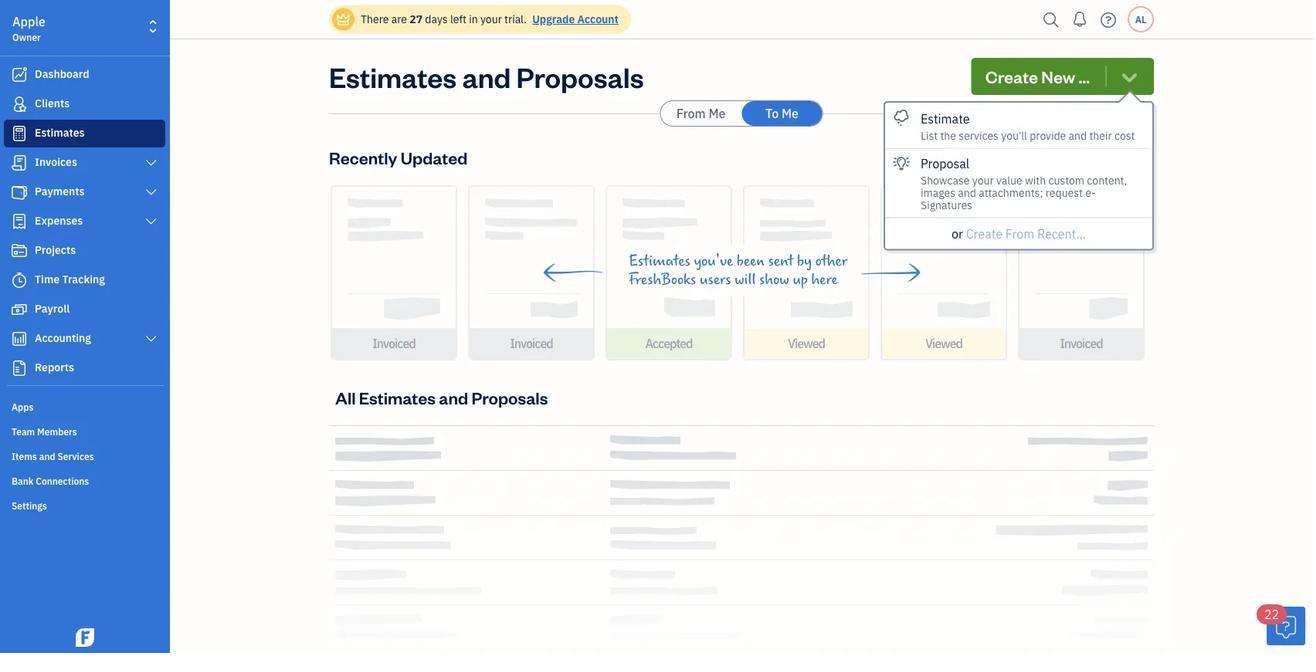 Task type: locate. For each thing, give the bounding box(es) containing it.
will
[[735, 271, 756, 288]]

invoiced
[[372, 336, 415, 352], [510, 336, 553, 352], [1060, 336, 1103, 352]]

and
[[462, 58, 511, 95], [1069, 128, 1087, 143], [958, 185, 976, 200], [439, 387, 468, 409], [39, 450, 55, 463]]

estimates inside estimates you've been sent by other freshbooks users will show up here
[[629, 253, 690, 270]]

viewed
[[788, 336, 825, 352], [925, 336, 963, 352]]

accepted
[[645, 336, 693, 352]]

3 chevron large down image from the top
[[144, 333, 158, 345]]

chevron large down image
[[144, 157, 158, 169], [144, 216, 158, 228], [144, 333, 158, 345]]

or
[[952, 226, 963, 242]]

to me link
[[742, 101, 822, 126]]

recently updated
[[329, 146, 468, 168]]

expenses link
[[4, 208, 165, 236]]

content,
[[1087, 173, 1127, 187]]

clients
[[35, 96, 70, 110]]

payroll
[[35, 302, 70, 316]]

me for to me
[[782, 105, 799, 122]]

1 viewed from the left
[[788, 336, 825, 352]]

timer image
[[10, 273, 29, 288]]

2 me from the left
[[782, 105, 799, 122]]

estimates inside main element
[[35, 126, 85, 140]]

services
[[58, 450, 94, 463]]

recently
[[329, 146, 397, 168]]

time tracking
[[35, 272, 105, 287]]

0 vertical spatial chevron large down image
[[144, 157, 158, 169]]

1 vertical spatial your
[[972, 173, 994, 187]]

apps
[[12, 401, 34, 413]]

1 horizontal spatial your
[[972, 173, 994, 187]]

left
[[450, 12, 466, 26]]

estimates down the are at the left top of page
[[329, 58, 457, 95]]

images
[[921, 185, 956, 200]]

chevron large down image for accounting
[[144, 333, 158, 345]]

other
[[815, 253, 847, 270]]

chart image
[[10, 331, 29, 347]]

request
[[1046, 185, 1083, 200]]

invoice image
[[10, 155, 29, 171]]

2 horizontal spatial invoiced
[[1060, 336, 1103, 352]]

0 horizontal spatial invoiced
[[372, 336, 415, 352]]

…
[[1079, 65, 1090, 87]]

dashboard link
[[4, 61, 165, 89]]

days
[[425, 12, 448, 26]]

your inside proposal showcase your value with custom content, images and attachments; request e- signatures
[[972, 173, 994, 187]]

items
[[12, 450, 37, 463]]

0 horizontal spatial viewed
[[788, 336, 825, 352]]

2 chevron large down image from the top
[[144, 216, 158, 228]]

clients link
[[4, 90, 165, 118]]

me for from me
[[709, 105, 726, 122]]

upgrade
[[532, 12, 575, 26]]

from
[[676, 105, 706, 122]]

estimate image
[[10, 126, 29, 141]]

me right from
[[709, 105, 726, 122]]

team members link
[[4, 419, 165, 443]]

you'll
[[1001, 128, 1027, 143]]

chevron large down image inside accounting link
[[144, 333, 158, 345]]

0 horizontal spatial me
[[709, 105, 726, 122]]

2 vertical spatial chevron large down image
[[144, 333, 158, 345]]

show
[[759, 271, 789, 288]]

and inside main element
[[39, 450, 55, 463]]

here
[[811, 271, 838, 288]]

items and services link
[[4, 444, 165, 467]]

chevron large down image for expenses
[[144, 216, 158, 228]]

your
[[480, 12, 502, 26], [972, 173, 994, 187]]

up
[[793, 271, 808, 288]]

chevron large down image up chevron large down icon
[[144, 157, 158, 169]]

proposals
[[516, 58, 644, 95], [471, 387, 548, 409]]

resource center badge image
[[1267, 607, 1305, 646]]

reports link
[[4, 355, 165, 382]]

owner
[[12, 31, 41, 43]]

your right in on the left of the page
[[480, 12, 502, 26]]

main element
[[0, 0, 209, 654]]

to me
[[766, 105, 799, 122]]

settings link
[[4, 494, 165, 517]]

all
[[335, 387, 356, 409]]

new
[[1042, 65, 1075, 87]]

0 horizontal spatial your
[[480, 12, 502, 26]]

1 horizontal spatial invoiced
[[510, 336, 553, 352]]

projects link
[[4, 237, 165, 265]]

items and services
[[12, 450, 94, 463]]

projects
[[35, 243, 76, 257]]

1 horizontal spatial viewed
[[925, 336, 963, 352]]

invoices link
[[4, 149, 165, 177]]

estimate list the services you'll provide and their cost
[[921, 110, 1135, 143]]

payments link
[[4, 178, 165, 206]]

1 horizontal spatial me
[[782, 105, 799, 122]]

been
[[737, 253, 765, 270]]

27
[[410, 12, 423, 26]]

search image
[[1039, 8, 1064, 31]]

create
[[985, 65, 1038, 87]]

tracking
[[62, 272, 105, 287]]

are
[[391, 12, 407, 26]]

payments
[[35, 184, 85, 199]]

me
[[709, 105, 726, 122], [782, 105, 799, 122]]

settings
[[12, 500, 47, 512]]

1 me from the left
[[709, 105, 726, 122]]

chevron large down image inside expenses link
[[144, 216, 158, 228]]

estimates up freshbooks
[[629, 253, 690, 270]]

expense image
[[10, 214, 29, 229]]

and inside 'estimate list the services you'll provide and their cost'
[[1069, 128, 1087, 143]]

chevron large down image down chevron large down icon
[[144, 216, 158, 228]]

reports
[[35, 360, 74, 375]]

list
[[921, 128, 938, 143]]

and inside proposal showcase your value with custom content, images and attachments; request e- signatures
[[958, 185, 976, 200]]

chevron large down image up reports link
[[144, 333, 158, 345]]

estimates up the invoices
[[35, 126, 85, 140]]

crown image
[[335, 11, 351, 27]]

account
[[577, 12, 619, 26]]

al button
[[1128, 6, 1154, 32]]

team members
[[12, 426, 77, 438]]

apple
[[12, 14, 46, 30]]

1 chevron large down image from the top
[[144, 157, 158, 169]]

freshbooks image
[[73, 629, 97, 647]]

estimates and proposals
[[329, 58, 644, 95]]

me right to
[[782, 105, 799, 122]]

estimates
[[329, 58, 457, 95], [35, 126, 85, 140], [629, 253, 690, 270], [359, 387, 436, 409]]

time tracking link
[[4, 266, 165, 294]]

custom
[[1049, 173, 1085, 187]]

create new …
[[985, 65, 1090, 87]]

0 vertical spatial proposals
[[516, 58, 644, 95]]

1 vertical spatial chevron large down image
[[144, 216, 158, 228]]

your left value
[[972, 173, 994, 187]]



Task type: describe. For each thing, give the bounding box(es) containing it.
2 invoiced from the left
[[510, 336, 553, 352]]

dashboard image
[[10, 67, 29, 83]]

bank
[[12, 475, 34, 487]]

in
[[469, 12, 478, 26]]

upgrade account link
[[529, 12, 619, 26]]

3 invoiced from the left
[[1060, 336, 1103, 352]]

signatures
[[921, 198, 972, 212]]

chevron large down image
[[144, 186, 158, 199]]

freshbooks
[[629, 271, 696, 288]]

money image
[[10, 302, 29, 317]]

updated
[[401, 146, 468, 168]]

showcase
[[921, 173, 970, 187]]

time
[[35, 272, 60, 287]]

al
[[1135, 13, 1146, 25]]

payment image
[[10, 185, 29, 200]]

attachments;
[[979, 185, 1043, 200]]

2 viewed from the left
[[925, 336, 963, 352]]

bank connections
[[12, 475, 89, 487]]

estimates link
[[4, 120, 165, 148]]

chevrondown image
[[1119, 66, 1140, 87]]

report image
[[10, 361, 29, 376]]

0 vertical spatial your
[[480, 12, 502, 26]]

invoices
[[35, 155, 77, 169]]

estimates for estimates and proposals
[[329, 58, 457, 95]]

1 invoiced from the left
[[372, 336, 415, 352]]

members
[[37, 426, 77, 438]]

by
[[797, 253, 812, 270]]

expenses
[[35, 214, 83, 228]]

provide
[[1030, 128, 1066, 143]]

with
[[1025, 173, 1046, 187]]

proposal
[[921, 155, 970, 171]]

estimates for estimates you've been sent by other freshbooks users will show up here
[[629, 253, 690, 270]]

dashboard
[[35, 67, 89, 81]]

value
[[996, 173, 1023, 187]]

you've
[[694, 253, 733, 270]]

apple owner
[[12, 14, 46, 43]]

services
[[959, 128, 999, 143]]

cost
[[1115, 128, 1135, 143]]

estimates for estimates
[[35, 126, 85, 140]]

estimate
[[921, 110, 970, 127]]

team
[[12, 426, 35, 438]]

e-
[[1085, 185, 1096, 200]]

chevron large down image for invoices
[[144, 157, 158, 169]]

their
[[1090, 128, 1112, 143]]

create new … button
[[972, 58, 1154, 95]]

estimates you've been sent by other freshbooks users will show up here
[[629, 253, 847, 288]]

notifications image
[[1068, 4, 1092, 35]]

project image
[[10, 243, 29, 259]]

proposal showcase your value with custom content, images and attachments; request e- signatures
[[921, 155, 1127, 212]]

estimates right all
[[359, 387, 436, 409]]

from me link
[[661, 101, 741, 126]]

trial.
[[504, 12, 527, 26]]

there are 27 days left in your trial. upgrade account
[[361, 12, 619, 26]]

accounting link
[[4, 325, 165, 353]]

payroll link
[[4, 296, 165, 324]]

bank connections link
[[4, 469, 165, 492]]

the
[[940, 128, 956, 143]]

users
[[700, 271, 731, 288]]

connections
[[36, 475, 89, 487]]

22 button
[[1257, 605, 1305, 646]]

1 vertical spatial proposals
[[471, 387, 548, 409]]

there
[[361, 12, 389, 26]]

client image
[[10, 97, 29, 112]]

from me
[[676, 105, 726, 122]]

apps link
[[4, 395, 165, 418]]

to
[[766, 105, 779, 122]]

go to help image
[[1096, 8, 1121, 31]]

22
[[1265, 607, 1279, 623]]

accounting
[[35, 331, 91, 345]]

all estimates and proposals
[[335, 387, 548, 409]]

sent
[[768, 253, 794, 270]]



Task type: vqa. For each thing, say whether or not it's contained in the screenshot.
Team Members in the left of the page
yes



